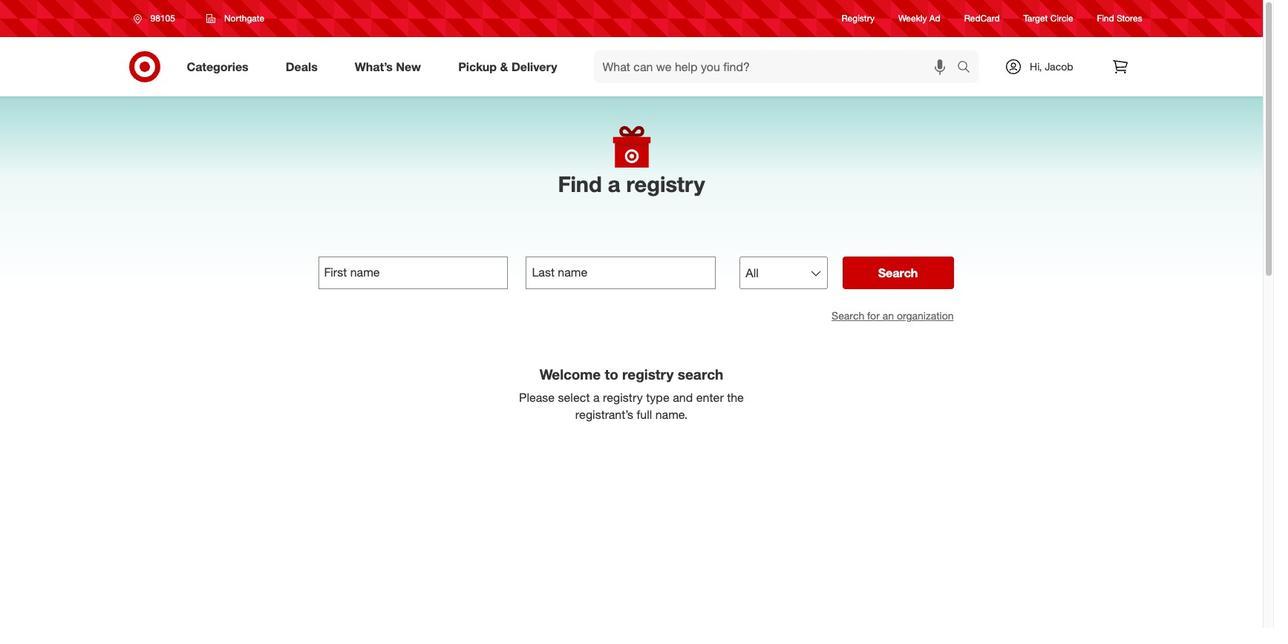 Task type: vqa. For each thing, say whether or not it's contained in the screenshot.
'New' on the top
yes



Task type: describe. For each thing, give the bounding box(es) containing it.
to
[[605, 366, 618, 383]]

1 horizontal spatial search
[[951, 61, 986, 75]]

please
[[519, 391, 555, 405]]

find stores link
[[1097, 12, 1143, 25]]

find a registry
[[558, 171, 705, 198]]

registrant's
[[575, 407, 633, 422]]

the
[[727, 391, 744, 405]]

weekly
[[899, 13, 927, 24]]

find stores
[[1097, 13, 1143, 24]]

2 vertical spatial registry
[[603, 391, 643, 405]]

target circle
[[1024, 13, 1074, 24]]

search button
[[842, 257, 954, 290]]

for
[[867, 310, 880, 322]]

redcard link
[[964, 12, 1000, 25]]

weekly ad
[[899, 13, 941, 24]]

northgate
[[224, 13, 264, 24]]

search inside welcome to registry search please select a registry type and enter the registrant's full name.
[[678, 366, 724, 383]]

delivery
[[512, 59, 557, 74]]

enter
[[696, 391, 724, 405]]

organization
[[897, 310, 954, 322]]

what's
[[355, 59, 393, 74]]

what's new
[[355, 59, 421, 74]]

search for search for an organization
[[832, 310, 865, 322]]

deals link
[[273, 50, 336, 83]]

registry
[[842, 13, 875, 24]]

jacob
[[1045, 60, 1073, 73]]

a inside welcome to registry search please select a registry type and enter the registrant's full name.
[[593, 391, 600, 405]]

redcard
[[964, 13, 1000, 24]]

new
[[396, 59, 421, 74]]



Task type: locate. For each thing, give the bounding box(es) containing it.
a
[[608, 171, 620, 198], [593, 391, 600, 405]]

name.
[[655, 407, 688, 422]]

stores
[[1117, 13, 1143, 24]]

search for an organization
[[832, 310, 954, 322]]

type
[[646, 391, 670, 405]]

what's new link
[[342, 50, 440, 83]]

find for find a registry
[[558, 171, 602, 198]]

pickup & delivery link
[[446, 50, 576, 83]]

1 horizontal spatial search
[[878, 266, 918, 281]]

search up search for an organization at the right of the page
[[878, 266, 918, 281]]

search for search
[[878, 266, 918, 281]]

1 vertical spatial search
[[832, 310, 865, 322]]

&
[[500, 59, 508, 74]]

0 horizontal spatial search
[[832, 310, 865, 322]]

search button
[[951, 50, 986, 86]]

target circle link
[[1024, 12, 1074, 25]]

1 vertical spatial registry
[[622, 366, 674, 383]]

0 vertical spatial registry
[[626, 171, 705, 198]]

find for find stores
[[1097, 13, 1114, 24]]

and
[[673, 391, 693, 405]]

hi, jacob
[[1030, 60, 1073, 73]]

0 vertical spatial find
[[1097, 13, 1114, 24]]

registry for a
[[626, 171, 705, 198]]

categories link
[[174, 50, 267, 83]]

1 vertical spatial a
[[593, 391, 600, 405]]

full
[[637, 407, 652, 422]]

What can we help you find? suggestions appear below search field
[[594, 50, 961, 83]]

target
[[1024, 13, 1048, 24]]

0 vertical spatial search
[[951, 61, 986, 75]]

welcome to registry search please select a registry type and enter the registrant's full name.
[[519, 366, 744, 422]]

search down redcard link
[[951, 61, 986, 75]]

search
[[878, 266, 918, 281], [832, 310, 865, 322]]

1 horizontal spatial a
[[608, 171, 620, 198]]

search inside button
[[878, 266, 918, 281]]

registry for to
[[622, 366, 674, 383]]

None text field
[[318, 257, 508, 290], [526, 257, 716, 290], [318, 257, 508, 290], [526, 257, 716, 290]]

circle
[[1051, 13, 1074, 24]]

deals
[[286, 59, 318, 74]]

search for an organization link
[[832, 310, 954, 322]]

select
[[558, 391, 590, 405]]

search up enter
[[678, 366, 724, 383]]

search left for
[[832, 310, 865, 322]]

northgate button
[[197, 5, 274, 32]]

weekly ad link
[[899, 12, 941, 25]]

98105 button
[[124, 5, 191, 32]]

ad
[[930, 13, 941, 24]]

an
[[883, 310, 894, 322]]

registry link
[[842, 12, 875, 25]]

1 vertical spatial search
[[678, 366, 724, 383]]

0 horizontal spatial find
[[558, 171, 602, 198]]

registry
[[626, 171, 705, 198], [622, 366, 674, 383], [603, 391, 643, 405]]

search
[[951, 61, 986, 75], [678, 366, 724, 383]]

0 horizontal spatial search
[[678, 366, 724, 383]]

98105
[[150, 13, 175, 24]]

find inside the find stores link
[[1097, 13, 1114, 24]]

1 vertical spatial find
[[558, 171, 602, 198]]

0 horizontal spatial a
[[593, 391, 600, 405]]

find
[[1097, 13, 1114, 24], [558, 171, 602, 198]]

1 horizontal spatial find
[[1097, 13, 1114, 24]]

categories
[[187, 59, 249, 74]]

0 vertical spatial search
[[878, 266, 918, 281]]

hi,
[[1030, 60, 1042, 73]]

0 vertical spatial a
[[608, 171, 620, 198]]

pickup
[[458, 59, 497, 74]]

welcome
[[540, 366, 601, 383]]

pickup & delivery
[[458, 59, 557, 74]]



